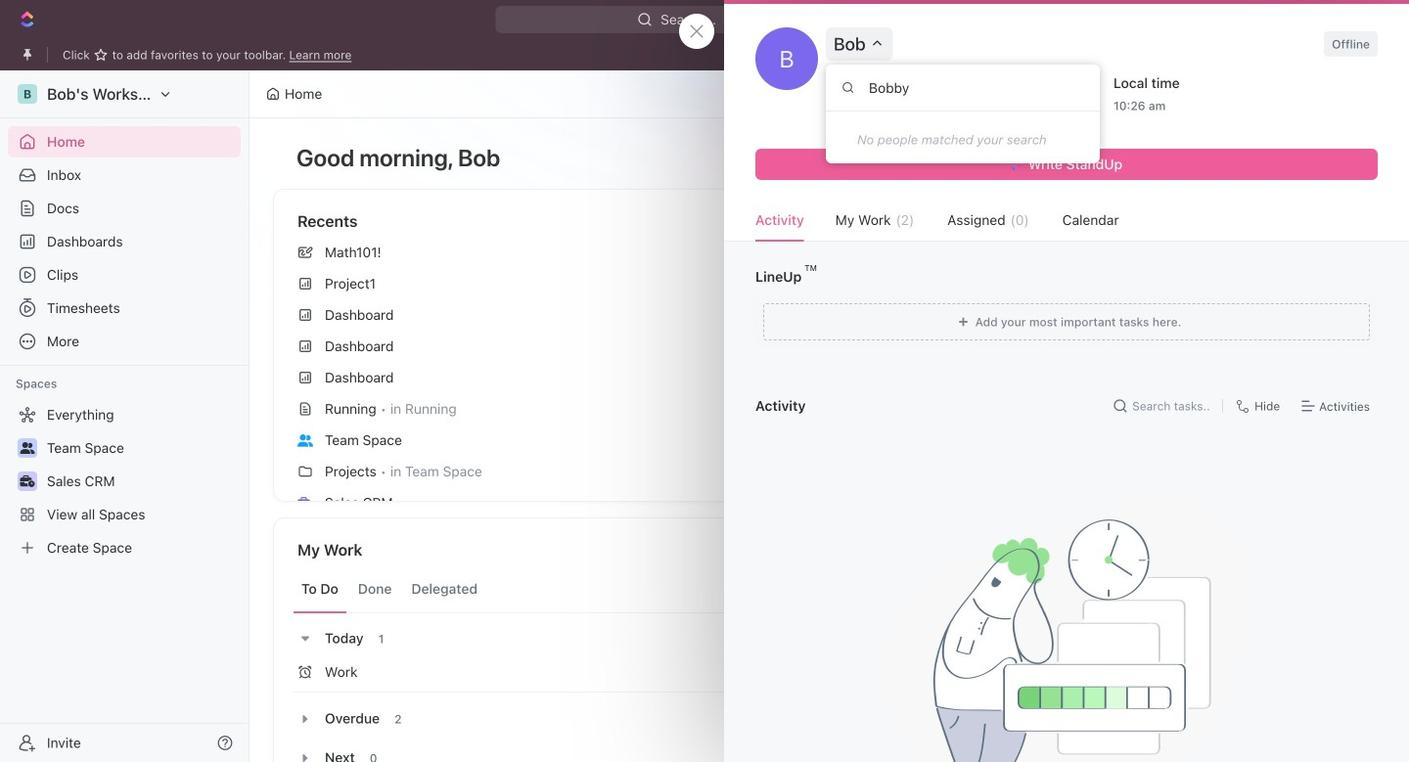 Task type: describe. For each thing, give the bounding box(es) containing it.
business time image
[[297, 497, 313, 509]]

sidebar navigation
[[0, 70, 250, 762]]

user group image
[[297, 434, 313, 447]]



Task type: locate. For each thing, give the bounding box(es) containing it.
tree inside sidebar navigation
[[8, 399, 241, 564]]

Search tasks.. text field
[[1132, 391, 1214, 421]]

Search... text field
[[826, 65, 1100, 112]]

tab list
[[294, 566, 801, 614]]

tree
[[8, 399, 241, 564]]



Task type: vqa. For each thing, say whether or not it's contained in the screenshot.
THE PROJECT 2 - 0.00% ROW
no



